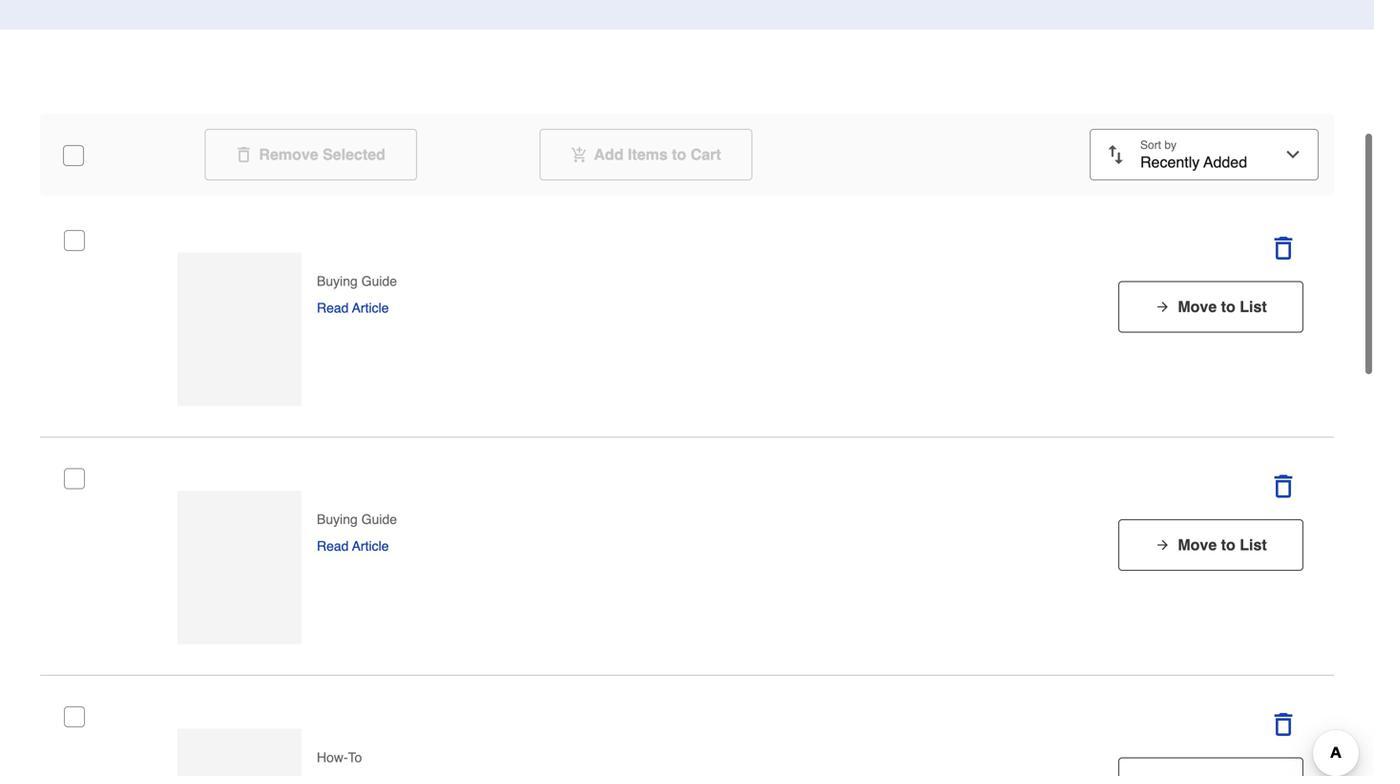 Task type: locate. For each thing, give the bounding box(es) containing it.
1 vertical spatial trash image
[[1273, 237, 1295, 260]]

move right arrow right image
[[1178, 536, 1217, 554]]

0 vertical spatial read
[[317, 300, 349, 316]]

to left cart
[[672, 146, 687, 163]]

2 vertical spatial to
[[1222, 536, 1236, 554]]

1 list from the top
[[1240, 298, 1267, 316]]

1 vertical spatial move to list
[[1178, 536, 1267, 554]]

read article
[[317, 300, 389, 316], [317, 538, 389, 554]]

move to list right arrow right icon
[[1178, 298, 1267, 316]]

1 move from the top
[[1178, 298, 1217, 316]]

2 article from the top
[[352, 538, 389, 554]]

0 vertical spatial read article
[[317, 300, 389, 316]]

1 vertical spatial move
[[1178, 536, 1217, 554]]

to right arrow right icon
[[1222, 298, 1236, 316]]

read article link for arrow right image
[[317, 536, 389, 556]]

0 vertical spatial trash image
[[236, 147, 251, 162]]

1 vertical spatial read
[[317, 538, 349, 554]]

to for arrow right icon
[[1222, 298, 1236, 316]]

article for arrow right image
[[352, 538, 389, 554]]

article
[[352, 300, 389, 316], [352, 538, 389, 554]]

1 read from the top
[[317, 300, 349, 316]]

2 read article from the top
[[317, 538, 389, 554]]

trash image
[[1273, 713, 1295, 736]]

list right arrow right icon
[[1240, 298, 1267, 316]]

0 vertical spatial buying
[[317, 274, 358, 289]]

move to list
[[1178, 298, 1267, 316], [1178, 536, 1267, 554]]

move to list for arrow right icon
[[1178, 298, 1267, 316]]

selected
[[323, 146, 386, 163]]

2 guide from the top
[[362, 512, 397, 527]]

guide for arrow right image
[[362, 512, 397, 527]]

1 vertical spatial buying guide
[[317, 512, 397, 527]]

2 vertical spatial trash image
[[1273, 475, 1295, 498]]

0 vertical spatial move to list
[[1178, 298, 1267, 316]]

list for trash image associated with arrow right image
[[1240, 536, 1267, 554]]

1 article from the top
[[352, 300, 389, 316]]

2 buying guide from the top
[[317, 512, 397, 527]]

0 vertical spatial list
[[1240, 298, 1267, 316]]

cart
[[691, 146, 721, 163]]

read article for arrow right image
[[317, 538, 389, 554]]

1 buying guide from the top
[[317, 274, 397, 289]]

1 guide from the top
[[362, 274, 397, 289]]

list for trash image related to arrow right icon
[[1240, 298, 1267, 316]]

move
[[1178, 298, 1217, 316], [1178, 536, 1217, 554]]

list
[[1240, 298, 1267, 316], [1240, 536, 1267, 554]]

0 vertical spatial article
[[352, 300, 389, 316]]

1 move to list from the top
[[1178, 298, 1267, 316]]

to
[[672, 146, 687, 163], [1222, 298, 1236, 316], [1222, 536, 1236, 554]]

to inside button
[[672, 146, 687, 163]]

1 read article link from the top
[[317, 298, 389, 317]]

arrow right image
[[1155, 299, 1171, 315]]

list right arrow right image
[[1240, 536, 1267, 554]]

read article link
[[317, 298, 389, 317], [317, 536, 389, 556]]

to
[[348, 750, 362, 765]]

1 vertical spatial guide
[[362, 512, 397, 527]]

1 buying from the top
[[317, 274, 358, 289]]

read for arrow right image
[[317, 538, 349, 554]]

1 vertical spatial buying
[[317, 512, 358, 527]]

0 vertical spatial guide
[[362, 274, 397, 289]]

1 vertical spatial to
[[1222, 298, 1236, 316]]

buying guide for arrow right image
[[317, 512, 397, 527]]

buying guide for arrow right icon
[[317, 274, 397, 289]]

2 move to list from the top
[[1178, 536, 1267, 554]]

move right arrow right icon
[[1178, 298, 1217, 316]]

article for arrow right icon
[[352, 300, 389, 316]]

1 vertical spatial article
[[352, 538, 389, 554]]

1 vertical spatial list
[[1240, 536, 1267, 554]]

read
[[317, 300, 349, 316], [317, 538, 349, 554]]

buying guide
[[317, 274, 397, 289], [317, 512, 397, 527]]

0 vertical spatial read article link
[[317, 298, 389, 317]]

2 read article link from the top
[[317, 536, 389, 556]]

buying
[[317, 274, 358, 289], [317, 512, 358, 527]]

1 vertical spatial read article link
[[317, 536, 389, 556]]

to right arrow right image
[[1222, 536, 1236, 554]]

0 vertical spatial buying guide
[[317, 274, 397, 289]]

2 read from the top
[[317, 538, 349, 554]]

1 vertical spatial read article
[[317, 538, 389, 554]]

buying for the read article link corresponding to arrow right icon
[[317, 274, 358, 289]]

2 move from the top
[[1178, 536, 1217, 554]]

add
[[594, 146, 624, 163]]

move to list button
[[1119, 281, 1304, 333], [1119, 281, 1304, 333], [1119, 519, 1304, 571], [1119, 519, 1304, 571]]

0 vertical spatial to
[[672, 146, 687, 163]]

move to list right arrow right image
[[1178, 536, 1267, 554]]

remove selected
[[259, 146, 386, 163]]

2 buying from the top
[[317, 512, 358, 527]]

trash image
[[236, 147, 251, 162], [1273, 237, 1295, 260], [1273, 475, 1295, 498]]

how-
[[317, 750, 348, 765]]

1 read article from the top
[[317, 300, 389, 316]]

guide for arrow right icon
[[362, 274, 397, 289]]

0 vertical spatial move
[[1178, 298, 1217, 316]]

guide
[[362, 274, 397, 289], [362, 512, 397, 527]]

2 list from the top
[[1240, 536, 1267, 554]]

read article for arrow right icon
[[317, 300, 389, 316]]



Task type: describe. For each thing, give the bounding box(es) containing it.
add items to cart button
[[540, 129, 753, 180]]

items
[[628, 146, 668, 163]]

cart add image
[[571, 147, 586, 162]]

read article link for arrow right icon
[[317, 298, 389, 317]]

to for arrow right image
[[1222, 536, 1236, 554]]

trash image inside remove selected "button"
[[236, 147, 251, 162]]

move for arrow right icon
[[1178, 298, 1217, 316]]

move to list for arrow right image
[[1178, 536, 1267, 554]]

trash image for arrow right icon
[[1273, 237, 1295, 260]]

move for arrow right image
[[1178, 536, 1217, 554]]

trash image for arrow right image
[[1273, 475, 1295, 498]]

add items to cart
[[594, 146, 721, 163]]

read for arrow right icon
[[317, 300, 349, 316]]

buying for arrow right image the read article link
[[317, 512, 358, 527]]

remove
[[259, 146, 319, 163]]

how-to
[[317, 750, 362, 765]]

arrow right image
[[1155, 537, 1171, 553]]

remove selected button
[[205, 129, 417, 180]]



Task type: vqa. For each thing, say whether or not it's contained in the screenshot.
the 'Article'
yes



